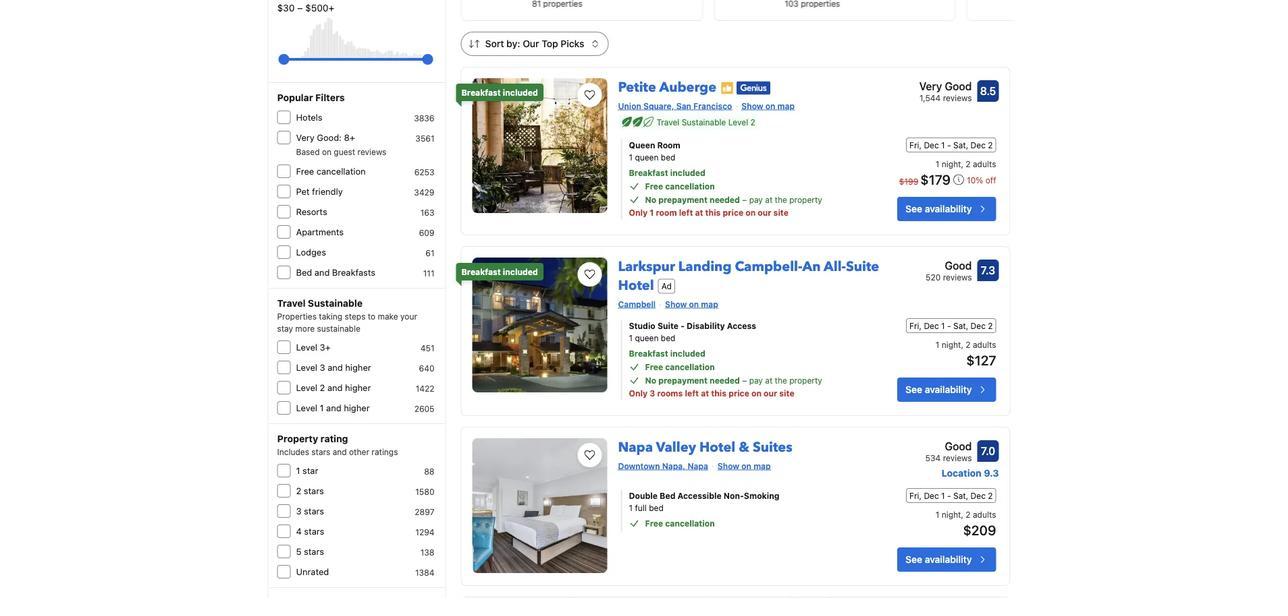 Task type: vqa. For each thing, say whether or not it's contained in the screenshot.
Enter
no



Task type: locate. For each thing, give the bounding box(es) containing it.
reviews up location
[[943, 454, 972, 463]]

price for landing
[[729, 389, 749, 398]]

see availability link down 1 night , 2 adults $209 at the right bottom of the page
[[897, 548, 996, 573]]

1 vertical spatial bed
[[661, 334, 675, 343]]

property
[[789, 195, 822, 205], [789, 376, 822, 386]]

2 fri, from the top
[[909, 321, 922, 331]]

2 see from the top
[[905, 385, 922, 396]]

travel sustainable level 2
[[657, 117, 755, 127]]

3 for and
[[320, 363, 325, 373]]

sustainable
[[317, 324, 360, 334]]

1 adults from the top
[[973, 159, 996, 169]]

property for petite auberge
[[789, 195, 822, 205]]

show right francisco
[[742, 101, 763, 111]]

1 vertical spatial price
[[729, 389, 749, 398]]

1 vertical spatial bed
[[660, 492, 675, 501]]

- up 1 night , 2 adults
[[947, 140, 951, 150]]

1 vertical spatial the
[[775, 376, 787, 386]]

map up disability
[[701, 300, 718, 309]]

0 horizontal spatial map
[[701, 300, 718, 309]]

2 vertical spatial see availability link
[[897, 548, 996, 573]]

0 vertical spatial suite
[[846, 258, 879, 276]]

1 see availability link from the top
[[897, 197, 996, 221]]

2 see availability link from the top
[[897, 378, 996, 402]]

suite inside larkspur landing campbell-an all-suite hotel
[[846, 258, 879, 276]]

only 3 rooms left at this price on our site
[[629, 389, 794, 398]]

stars right 4
[[304, 527, 324, 537]]

reviews right 1,544
[[943, 93, 972, 103]]

2 see availability from the top
[[905, 385, 972, 396]]

bed right double
[[660, 492, 675, 501]]

2 vertical spatial show
[[718, 462, 739, 471]]

4
[[296, 527, 302, 537]]

2 1 queen bed breakfast included from the top
[[629, 334, 705, 359]]

availability down "1 night , 2 adults $127"
[[925, 385, 972, 396]]

room
[[656, 208, 677, 217]]

access
[[727, 321, 756, 331]]

prepayment for landing
[[658, 376, 708, 386]]

bed inside double bed accessible non-smoking link
[[660, 492, 675, 501]]

1 vertical spatial 3
[[650, 389, 655, 398]]

includes
[[277, 448, 309, 457]]

level down "level 3+" in the left of the page
[[296, 363, 317, 373]]

night for $209
[[942, 510, 961, 520]]

needed up only 1 room left at this price on our site
[[710, 195, 740, 205]]

at up only 3 rooms left at this price on our site
[[765, 376, 773, 386]]

show down &
[[718, 462, 739, 471]]

the for landing
[[775, 376, 787, 386]]

night for $127
[[942, 340, 961, 350]]

1 vertical spatial see availability
[[905, 385, 972, 396]]

the for auberge
[[775, 195, 787, 205]]

0 vertical spatial napa
[[618, 439, 653, 457]]

2 vertical spatial fri, dec 1 - sat, dec 2
[[909, 492, 993, 501]]

0 horizontal spatial bed
[[296, 268, 312, 278]]

more
[[295, 324, 315, 334]]

no prepayment needed – pay at the property up only 1 room left at this price on our site
[[645, 195, 822, 205]]

1 vertical spatial see
[[905, 385, 922, 396]]

higher down level 3 and higher
[[345, 383, 371, 393]]

bed down the studio suite - disability access
[[661, 334, 675, 343]]

hotel up campbell
[[618, 277, 654, 295]]

0 vertical spatial good
[[945, 80, 972, 93]]

only left rooms
[[629, 389, 648, 398]]

pay for landing
[[749, 376, 763, 386]]

2 vertical spatial adults
[[973, 510, 996, 520]]

good left 7.3
[[945, 260, 972, 272]]

good element up location
[[925, 439, 972, 455]]

2 horizontal spatial show
[[742, 101, 763, 111]]

2 sat, from the top
[[953, 321, 968, 331]]

2 vertical spatial –
[[742, 376, 747, 386]]

2 vertical spatial map
[[754, 462, 771, 471]]

on up queen room link
[[765, 101, 775, 111]]

our up suites
[[764, 389, 777, 398]]

good:
[[317, 133, 342, 143]]

2 vertical spatial see availability
[[905, 555, 972, 566]]

3 see availability link from the top
[[897, 548, 996, 573]]

2 needed from the top
[[710, 376, 740, 386]]

only for larkspur landing campbell-an all-suite hotel
[[629, 389, 648, 398]]

very for good
[[919, 80, 942, 93]]

0 vertical spatial show
[[742, 101, 763, 111]]

breakfasts
[[332, 268, 375, 278]]

and for 2
[[327, 383, 343, 393]]

1 vertical spatial prepayment
[[658, 376, 708, 386]]

sustainable down francisco
[[682, 117, 726, 127]]

1 property from the top
[[789, 195, 822, 205]]

0 horizontal spatial hotel
[[618, 277, 654, 295]]

show on map up queen room link
[[742, 101, 795, 111]]

0 vertical spatial pay
[[749, 195, 763, 205]]

and down level 2 and higher
[[326, 403, 341, 414]]

at right room
[[695, 208, 703, 217]]

adults for $127
[[973, 340, 996, 350]]

higher for level 1 and higher
[[344, 403, 370, 414]]

1 vertical spatial show on map
[[665, 300, 718, 309]]

on up suites
[[751, 389, 762, 398]]

travel inside travel sustainable properties taking steps to make your stay more sustainable
[[277, 298, 305, 309]]

1 horizontal spatial suite
[[846, 258, 879, 276]]

0 vertical spatial fri, dec 1 - sat, dec 2
[[909, 140, 993, 150]]

show on map up the studio suite - disability access
[[665, 300, 718, 309]]

2 property from the top
[[789, 376, 822, 386]]

1 queen from the top
[[635, 153, 659, 162]]

0 vertical spatial queen
[[635, 153, 659, 162]]

good 520 reviews
[[926, 260, 972, 282]]

sat, down location
[[953, 492, 968, 501]]

1 see from the top
[[905, 204, 922, 215]]

0 vertical spatial sat,
[[953, 140, 968, 150]]

disability
[[687, 321, 725, 331]]

1 vertical spatial left
[[685, 389, 699, 398]]

no for petite auberge
[[645, 195, 656, 205]]

travel up properties at the left of the page
[[277, 298, 305, 309]]

1 vertical spatial no
[[645, 376, 656, 386]]

2 adults from the top
[[973, 340, 996, 350]]

reviews right 520
[[943, 273, 972, 282]]

0 vertical spatial good element
[[926, 258, 972, 274]]

3429
[[414, 188, 434, 197]]

0 vertical spatial fri,
[[909, 140, 922, 150]]

left for landing
[[685, 389, 699, 398]]

0 vertical spatial sustainable
[[682, 117, 726, 127]]

breakfast included for petite
[[461, 88, 538, 97]]

scored 7.0 element
[[977, 441, 999, 462]]

left
[[679, 208, 693, 217], [685, 389, 699, 398]]

good element for 7.0
[[925, 439, 972, 455]]

very inside very good 1,544 reviews
[[919, 80, 942, 93]]

see availability link down "1 night , 2 adults $127"
[[897, 378, 996, 402]]

on down the very good: 8+
[[322, 147, 331, 157]]

1 horizontal spatial very
[[919, 80, 942, 93]]

1 horizontal spatial bed
[[660, 492, 675, 501]]

2 prepayment from the top
[[658, 376, 708, 386]]

see availability down 1 night , 2 adults $209 at the right bottom of the page
[[905, 555, 972, 566]]

0 vertical spatial left
[[679, 208, 693, 217]]

adults inside 1 night , 2 adults $209
[[973, 510, 996, 520]]

2 vertical spatial night
[[942, 510, 961, 520]]

price up &
[[729, 389, 749, 398]]

0 vertical spatial no
[[645, 195, 656, 205]]

no down studio
[[645, 376, 656, 386]]

see availability for petite auberge
[[905, 204, 972, 215]]

group
[[284, 49, 428, 70]]

1 pay from the top
[[749, 195, 763, 205]]

0 vertical spatial travel
[[657, 117, 679, 127]]

cancellation up only 1 room left at this price on our site
[[665, 182, 715, 191]]

, for $209
[[961, 510, 963, 520]]

site for landing
[[779, 389, 794, 398]]

1 sat, from the top
[[953, 140, 968, 150]]

very for good:
[[296, 133, 315, 143]]

3 see from the top
[[905, 555, 922, 566]]

2 no from the top
[[645, 376, 656, 386]]

$199
[[899, 177, 918, 186]]

1 prepayment from the top
[[658, 195, 708, 205]]

left right room
[[679, 208, 693, 217]]

and inside property rating includes stars and other ratings
[[333, 448, 347, 457]]

1 1 queen bed breakfast included from the top
[[629, 153, 705, 178]]

1 vertical spatial fri, dec 1 - sat, dec 2
[[909, 321, 993, 331]]

good inside good 534 reviews
[[945, 441, 972, 453]]

1 good from the top
[[945, 80, 972, 93]]

1 horizontal spatial map
[[754, 462, 771, 471]]

2 horizontal spatial 3
[[650, 389, 655, 398]]

night inside "1 night , 2 adults $127"
[[942, 340, 961, 350]]

suite right studio
[[658, 321, 679, 331]]

hotel left &
[[699, 439, 735, 457]]

stars up 4 stars at left bottom
[[304, 507, 324, 517]]

free up room
[[645, 182, 663, 191]]

1 the from the top
[[775, 195, 787, 205]]

no
[[645, 195, 656, 205], [645, 376, 656, 386]]

sustainable for travel sustainable properties taking steps to make your stay more sustainable
[[308, 298, 363, 309]]

- down location
[[947, 492, 951, 501]]

site up campbell-
[[773, 208, 789, 217]]

5
[[296, 547, 301, 557]]

bed for auberge
[[661, 153, 675, 162]]

9.3
[[984, 468, 999, 479]]

map
[[778, 101, 795, 111], [701, 300, 718, 309], [754, 462, 771, 471]]

1 vertical spatial pay
[[749, 376, 763, 386]]

and down lodges
[[314, 268, 330, 278]]

good inside very good 1,544 reviews
[[945, 80, 972, 93]]

stars down 'rating' on the left bottom
[[311, 448, 330, 457]]

needed up only 3 rooms left at this price on our site
[[710, 376, 740, 386]]

pay
[[749, 195, 763, 205], [749, 376, 763, 386]]

petite auberge image
[[472, 78, 607, 213]]

star
[[302, 466, 318, 476]]

only left room
[[629, 208, 648, 217]]

petite auberge
[[618, 78, 716, 97]]

2 breakfast included from the top
[[461, 267, 538, 277]]

prepayment up room
[[658, 195, 708, 205]]

site up suites
[[779, 389, 794, 398]]

640
[[419, 364, 434, 373]]

3 night from the top
[[942, 510, 961, 520]]

fri, dec 1 - sat, dec 2 down location
[[909, 492, 993, 501]]

good inside good 520 reviews
[[945, 260, 972, 272]]

1 see availability from the top
[[905, 204, 972, 215]]

2 vertical spatial higher
[[344, 403, 370, 414]]

adults for $209
[[973, 510, 996, 520]]

2 vertical spatial ,
[[961, 510, 963, 520]]

see availability link
[[897, 197, 996, 221], [897, 378, 996, 402], [897, 548, 996, 573]]

bed down lodges
[[296, 268, 312, 278]]

no for larkspur landing campbell-an all-suite hotel
[[645, 376, 656, 386]]

show for landing
[[665, 300, 687, 309]]

napa down napa valley hotel & suites
[[688, 462, 708, 471]]

show on map down &
[[718, 462, 771, 471]]

no prepayment needed – pay at the property up only 3 rooms left at this price on our site
[[645, 376, 822, 386]]

1 no from the top
[[645, 195, 656, 205]]

1 vertical spatial property
[[789, 376, 822, 386]]

0 horizontal spatial show
[[665, 300, 687, 309]]

0 horizontal spatial 3
[[296, 507, 302, 517]]

and down level 3 and higher
[[327, 383, 343, 393]]

level up queen room link
[[728, 117, 748, 127]]

0 vertical spatial the
[[775, 195, 787, 205]]

2 vertical spatial show on map
[[718, 462, 771, 471]]

1 horizontal spatial travel
[[657, 117, 679, 127]]

2 , from the top
[[961, 340, 963, 350]]

the down queen room link
[[775, 195, 787, 205]]

0 vertical spatial map
[[778, 101, 795, 111]]

sustainable inside travel sustainable properties taking steps to make your stay more sustainable
[[308, 298, 363, 309]]

fri, dec 1 - sat, dec 2 for petite auberge
[[909, 140, 993, 150]]

this property is part of our preferred partner program. it's committed to providing excellent service and good value. it'll pay us a higher commission if you make a booking. image
[[721, 81, 734, 95], [721, 81, 734, 95]]

1 vertical spatial map
[[701, 300, 718, 309]]

0 horizontal spatial napa
[[618, 439, 653, 457]]

0 vertical spatial adults
[[973, 159, 996, 169]]

stars right the 5
[[304, 547, 324, 557]]

3 fri, dec 1 - sat, dec 2 from the top
[[909, 492, 993, 501]]

breakfast right 111
[[461, 267, 501, 277]]

1 vertical spatial travel
[[277, 298, 305, 309]]

2 vertical spatial availability
[[925, 555, 972, 566]]

napa,
[[662, 462, 685, 471]]

good
[[945, 80, 972, 93], [945, 260, 972, 272], [945, 441, 972, 453]]

see availability down $179
[[905, 204, 972, 215]]

and
[[314, 268, 330, 278], [328, 363, 343, 373], [327, 383, 343, 393], [326, 403, 341, 414], [333, 448, 347, 457]]

– up only 1 room left at this price on our site
[[742, 195, 747, 205]]

0 vertical spatial needed
[[710, 195, 740, 205]]

2 only from the top
[[629, 389, 648, 398]]

2 horizontal spatial map
[[778, 101, 795, 111]]

1 night , 2 adults $209
[[936, 510, 996, 538]]

3 fri, from the top
[[909, 492, 922, 501]]

travel down 'union square, san francisco' in the top of the page
[[657, 117, 679, 127]]

availability down 1 night , 2 adults $209 at the right bottom of the page
[[925, 555, 972, 566]]

downtown
[[618, 462, 660, 471]]

good element
[[926, 258, 972, 274], [925, 439, 972, 455]]

full
[[635, 504, 647, 513]]

francisco
[[693, 101, 732, 111]]

pet
[[296, 187, 310, 197]]

3 see availability from the top
[[905, 555, 972, 566]]

2 pay from the top
[[749, 376, 763, 386]]

and down 'rating' on the left bottom
[[333, 448, 347, 457]]

level up level 1 and higher on the bottom left of page
[[296, 383, 317, 393]]

very
[[919, 80, 942, 93], [296, 133, 315, 143]]

0 vertical spatial show on map
[[742, 101, 795, 111]]

this right room
[[705, 208, 721, 217]]

1 vertical spatial very
[[296, 133, 315, 143]]

0 vertical spatial hotel
[[618, 277, 654, 295]]

good up location
[[945, 441, 972, 453]]

reviews right guest
[[357, 147, 386, 157]]

0 vertical spatial this
[[705, 208, 721, 217]]

very up based
[[296, 133, 315, 143]]

our
[[758, 208, 771, 217], [764, 389, 777, 398]]

1 vertical spatial see availability link
[[897, 378, 996, 402]]

left right rooms
[[685, 389, 699, 398]]

pay up only 3 rooms left at this price on our site
[[749, 376, 763, 386]]

landing
[[678, 258, 732, 276]]

stars down star
[[304, 486, 324, 497]]

1 horizontal spatial napa
[[688, 462, 708, 471]]

free down based
[[296, 166, 314, 177]]

location
[[942, 468, 982, 479]]

1 fri, dec 1 - sat, dec 2 from the top
[[909, 140, 993, 150]]

2 good from the top
[[945, 260, 972, 272]]

2 vertical spatial see
[[905, 555, 922, 566]]

1 vertical spatial queen
[[635, 334, 659, 343]]

, inside 1 night , 2 adults $209
[[961, 510, 963, 520]]

2 no prepayment needed – pay at the property from the top
[[645, 376, 822, 386]]

0 vertical spatial our
[[758, 208, 771, 217]]

no up room
[[645, 195, 656, 205]]

this
[[705, 208, 721, 217], [711, 389, 727, 398]]

level 3 and higher
[[296, 363, 371, 373]]

0 vertical spatial ,
[[961, 159, 963, 169]]

$127
[[966, 352, 996, 368]]

1 only from the top
[[629, 208, 648, 217]]

travel
[[657, 117, 679, 127], [277, 298, 305, 309]]

stars
[[311, 448, 330, 457], [304, 486, 324, 497], [304, 507, 324, 517], [304, 527, 324, 537], [304, 547, 324, 557]]

higher for level 2 and higher
[[345, 383, 371, 393]]

napa up the downtown
[[618, 439, 653, 457]]

cancellation up rooms
[[665, 363, 715, 372]]

2 vertical spatial bed
[[649, 504, 664, 513]]

0 vertical spatial price
[[723, 208, 743, 217]]

only for petite auberge
[[629, 208, 648, 217]]

genius discounts available at this property. image
[[737, 81, 770, 95], [737, 81, 770, 95]]

3 sat, from the top
[[953, 492, 968, 501]]

no prepayment needed – pay at the property for landing
[[645, 376, 822, 386]]

bed down the room
[[661, 153, 675, 162]]

451
[[420, 344, 434, 353]]

larkspur landing campbell-an all-suite hotel image
[[472, 258, 607, 393]]

availability for petite auberge
[[925, 204, 972, 215]]

1 availability from the top
[[925, 204, 972, 215]]

free up rooms
[[645, 363, 663, 372]]

bed right full
[[649, 504, 664, 513]]

and up level 2 and higher
[[328, 363, 343, 373]]

adults up the $209
[[973, 510, 996, 520]]

2 night from the top
[[942, 340, 961, 350]]

1 vertical spatial our
[[764, 389, 777, 398]]

1 vertical spatial –
[[742, 195, 747, 205]]

1 breakfast included from the top
[[461, 88, 538, 97]]

night inside 1 night , 2 adults $209
[[942, 510, 961, 520]]

1 vertical spatial show
[[665, 300, 687, 309]]

show on map for landing
[[665, 300, 718, 309]]

2 vertical spatial good
[[945, 441, 972, 453]]

adults up 10% off
[[973, 159, 996, 169]]

only
[[629, 208, 648, 217], [629, 389, 648, 398]]

free cancellation
[[296, 166, 366, 177], [645, 182, 715, 191], [645, 363, 715, 372], [645, 519, 715, 529]]

higher up level 2 and higher
[[345, 363, 371, 373]]

3 adults from the top
[[973, 510, 996, 520]]

left for auberge
[[679, 208, 693, 217]]

union square, san francisco
[[618, 101, 732, 111]]

stars inside property rating includes stars and other ratings
[[311, 448, 330, 457]]

0 vertical spatial 1 queen bed breakfast included
[[629, 153, 705, 178]]

1 no prepayment needed – pay at the property from the top
[[645, 195, 822, 205]]

needed for landing
[[710, 376, 740, 386]]

level up property
[[296, 403, 317, 414]]

this for auberge
[[705, 208, 721, 217]]

1384
[[415, 568, 434, 578]]

0 vertical spatial property
[[789, 195, 822, 205]]

1 vertical spatial availability
[[925, 385, 972, 396]]

our for landing
[[764, 389, 777, 398]]

availability for larkspur landing campbell-an all-suite hotel
[[925, 385, 972, 396]]

level 1 and higher
[[296, 403, 370, 414]]

the
[[775, 195, 787, 205], [775, 376, 787, 386]]

1 vertical spatial breakfast included
[[461, 267, 538, 277]]

0 horizontal spatial travel
[[277, 298, 305, 309]]

queen down 'queen'
[[635, 153, 659, 162]]

1 vertical spatial hotel
[[699, 439, 735, 457]]

1 vertical spatial sat,
[[953, 321, 968, 331]]

1 vertical spatial adults
[[973, 340, 996, 350]]

suite right an
[[846, 258, 879, 276]]

1 vertical spatial no prepayment needed – pay at the property
[[645, 376, 822, 386]]

included
[[503, 88, 538, 97], [670, 168, 705, 178], [503, 267, 538, 277], [670, 349, 705, 359]]

sustainable for travel sustainable level 2
[[682, 117, 726, 127]]

0 horizontal spatial suite
[[658, 321, 679, 331]]

good for 7.3
[[945, 260, 972, 272]]

1 vertical spatial sustainable
[[308, 298, 363, 309]]

show
[[742, 101, 763, 111], [665, 300, 687, 309], [718, 462, 739, 471]]

0 vertical spatial see
[[905, 204, 922, 215]]

sort by: our top picks
[[485, 38, 584, 49]]

3 good from the top
[[945, 441, 972, 453]]

adults inside "1 night , 2 adults $127"
[[973, 340, 996, 350]]

travel for travel sustainable properties taking steps to make your stay more sustainable
[[277, 298, 305, 309]]

1 vertical spatial site
[[779, 389, 794, 398]]

2 availability from the top
[[925, 385, 972, 396]]

0 vertical spatial very
[[919, 80, 942, 93]]

, inside "1 night , 2 adults $127"
[[961, 340, 963, 350]]

good element left 7.3
[[926, 258, 972, 274]]

1 night , 2 adults
[[936, 159, 996, 169]]

prepayment
[[658, 195, 708, 205], [658, 376, 708, 386]]

cancellation
[[317, 166, 366, 177], [665, 182, 715, 191], [665, 363, 715, 372], [665, 519, 715, 529]]

1 vertical spatial needed
[[710, 376, 740, 386]]

no prepayment needed – pay at the property for auberge
[[645, 195, 822, 205]]

2 the from the top
[[775, 376, 787, 386]]

prepayment up rooms
[[658, 376, 708, 386]]

adults up $127
[[973, 340, 996, 350]]

needed
[[710, 195, 740, 205], [710, 376, 740, 386]]

2 queen from the top
[[635, 334, 659, 343]]

3 stars
[[296, 507, 324, 517]]

0 vertical spatial only
[[629, 208, 648, 217]]

3 left rooms
[[650, 389, 655, 398]]

0 vertical spatial site
[[773, 208, 789, 217]]

napa valley hotel & suites
[[618, 439, 792, 457]]

price for auberge
[[723, 208, 743, 217]]

napa valley hotel & suites link
[[618, 433, 792, 457]]

fri,
[[909, 140, 922, 150], [909, 321, 922, 331], [909, 492, 922, 501]]

2 fri, dec 1 - sat, dec 2 from the top
[[909, 321, 993, 331]]

show for auberge
[[742, 101, 763, 111]]

–
[[297, 2, 303, 14], [742, 195, 747, 205], [742, 376, 747, 386]]

fri, dec 1 - sat, dec 2 up "1 night , 2 adults $127"
[[909, 321, 993, 331]]

all-
[[824, 258, 846, 276]]

square,
[[643, 101, 674, 111]]

map up queen room link
[[778, 101, 795, 111]]

1 fri, from the top
[[909, 140, 922, 150]]

$179
[[920, 171, 951, 187]]

1 vertical spatial this
[[711, 389, 727, 398]]

1 needed from the top
[[710, 195, 740, 205]]

1 vertical spatial fri,
[[909, 321, 922, 331]]

map for landing
[[701, 300, 718, 309]]

3 , from the top
[[961, 510, 963, 520]]

based
[[296, 147, 320, 157]]

-
[[947, 140, 951, 150], [681, 321, 685, 331], [947, 321, 951, 331], [947, 492, 951, 501]]



Task type: describe. For each thing, give the bounding box(es) containing it.
travel for travel sustainable level 2
[[657, 117, 679, 127]]

rating
[[320, 434, 348, 445]]

taking
[[319, 312, 342, 321]]

, for $127
[[961, 340, 963, 350]]

1,544
[[920, 93, 941, 103]]

steps
[[345, 312, 366, 321]]

popular filters
[[277, 92, 345, 103]]

rooms
[[657, 389, 683, 398]]

10%
[[967, 176, 983, 185]]

see availability link for larkspur landing campbell-an all-suite hotel
[[897, 378, 996, 402]]

scored 8.5 element
[[977, 80, 999, 102]]

popular
[[277, 92, 313, 103]]

cancellation down the accessible
[[665, 519, 715, 529]]

friendly
[[312, 187, 343, 197]]

3561
[[415, 134, 434, 143]]

0 vertical spatial –
[[297, 2, 303, 14]]

petite
[[618, 78, 656, 97]]

lodges
[[296, 247, 326, 258]]

- for campbell
[[947, 321, 951, 331]]

fri, dec 1 - sat, dec 2 for larkspur landing campbell-an all-suite hotel
[[909, 321, 993, 331]]

level for level 3+
[[296, 343, 317, 353]]

2897
[[415, 508, 434, 517]]

on up campbell-
[[746, 208, 756, 217]]

1 queen bed breakfast included for petite
[[629, 153, 705, 178]]

free cancellation up the friendly
[[296, 166, 366, 177]]

accessible
[[678, 492, 722, 501]]

auberge
[[659, 78, 716, 97]]

520
[[926, 273, 941, 282]]

5 stars
[[296, 547, 324, 557]]

very good 1,544 reviews
[[919, 80, 972, 103]]

1 inside 1 night , 2 adults $209
[[936, 510, 939, 520]]

guest
[[334, 147, 355, 157]]

2605
[[414, 404, 434, 414]]

at down queen room link
[[765, 195, 773, 205]]

0 vertical spatial bed
[[296, 268, 312, 278]]

property rating includes stars and other ratings
[[277, 434, 398, 457]]

- for downtown napa, napa
[[947, 492, 951, 501]]

bed for landing
[[661, 334, 675, 343]]

good for 7.0
[[945, 441, 972, 453]]

breakfast included for larkspur
[[461, 267, 538, 277]]

your
[[400, 312, 417, 321]]

travel sustainable properties taking steps to make your stay more sustainable
[[277, 298, 417, 334]]

valley
[[656, 439, 696, 457]]

fri, for petite auberge
[[909, 140, 922, 150]]

and for 1
[[326, 403, 341, 414]]

stars for 3 stars
[[304, 507, 324, 517]]

free cancellation up room
[[645, 182, 715, 191]]

level 2 and higher
[[296, 383, 371, 393]]

this for landing
[[711, 389, 727, 398]]

queen for larkspur landing campbell-an all-suite hotel
[[635, 334, 659, 343]]

higher for level 3 and higher
[[345, 363, 371, 373]]

breakfast down sort
[[461, 88, 501, 97]]

1 , from the top
[[961, 159, 963, 169]]

7.0
[[981, 445, 995, 458]]

on up the studio suite - disability access
[[689, 300, 699, 309]]

6253
[[414, 167, 434, 177]]

needed for auberge
[[710, 195, 740, 205]]

sort
[[485, 38, 504, 49]]

queen room
[[629, 140, 680, 150]]

to
[[368, 312, 375, 321]]

pet friendly
[[296, 187, 343, 197]]

88
[[424, 467, 434, 477]]

1 queen bed breakfast included for larkspur
[[629, 334, 705, 359]]

breakfast down studio
[[629, 349, 668, 359]]

1 full bed
[[629, 504, 664, 513]]

see for larkspur landing campbell-an all-suite hotel
[[905, 385, 922, 396]]

- for union square, san francisco
[[947, 140, 951, 150]]

level for level 2 and higher
[[296, 383, 317, 393]]

– for petite
[[742, 195, 747, 205]]

reviews inside good 520 reviews
[[943, 273, 972, 282]]

stars for 5 stars
[[304, 547, 324, 557]]

our for auberge
[[758, 208, 771, 217]]

609
[[419, 228, 434, 238]]

fri, for larkspur landing campbell-an all-suite hotel
[[909, 321, 922, 331]]

off
[[986, 176, 996, 185]]

3 availability from the top
[[925, 555, 972, 566]]

site for auberge
[[773, 208, 789, 217]]

8.5
[[980, 85, 996, 98]]

sat, for larkspur landing campbell-an all-suite hotel
[[953, 321, 968, 331]]

union
[[618, 101, 641, 111]]

3 for rooms
[[650, 389, 655, 398]]

very good: 8+
[[296, 133, 355, 143]]

smoking
[[744, 492, 779, 501]]

level for level 1 and higher
[[296, 403, 317, 414]]

1 vertical spatial napa
[[688, 462, 708, 471]]

free cancellation down the accessible
[[645, 519, 715, 529]]

3+
[[320, 343, 331, 353]]

stay
[[277, 324, 293, 334]]

double bed accessible non-smoking link
[[629, 490, 857, 502]]

very good element
[[919, 78, 972, 95]]

studio
[[629, 321, 655, 331]]

see availability for larkspur landing campbell-an all-suite hotel
[[905, 385, 972, 396]]

2 stars
[[296, 486, 324, 497]]

free cancellation up rooms
[[645, 363, 715, 372]]

at right rooms
[[701, 389, 709, 398]]

1422
[[416, 384, 434, 394]]

by:
[[507, 38, 520, 49]]

$209
[[963, 523, 996, 538]]

other
[[349, 448, 369, 457]]

2 inside "1 night , 2 adults $127"
[[966, 340, 971, 350]]

campbell
[[618, 300, 656, 309]]

cancellation down the based on guest reviews on the left top
[[317, 166, 366, 177]]

see availability link for petite auberge
[[897, 197, 996, 221]]

scored 7.3 element
[[977, 260, 999, 282]]

location 9.3
[[942, 468, 999, 479]]

– for larkspur
[[742, 376, 747, 386]]

larkspur landing campbell-an all-suite hotel
[[618, 258, 879, 295]]

3836
[[414, 113, 434, 123]]

1 night from the top
[[942, 159, 961, 169]]

stars for 2 stars
[[304, 486, 324, 497]]

138
[[420, 548, 434, 558]]

$30 – $500+
[[277, 2, 334, 14]]

61
[[426, 248, 434, 258]]

breakfast down queen room
[[629, 168, 668, 178]]

and for 3
[[328, 363, 343, 373]]

1 horizontal spatial show
[[718, 462, 739, 471]]

property for larkspur landing campbell-an all-suite hotel
[[789, 376, 822, 386]]

an
[[802, 258, 821, 276]]

larkspur landing campbell-an all-suite hotel link
[[618, 253, 879, 295]]

only 1 room left at this price on our site
[[629, 208, 789, 217]]

campbell-
[[735, 258, 802, 276]]

prepayment for auberge
[[658, 195, 708, 205]]

filters
[[315, 92, 345, 103]]

ad
[[661, 282, 672, 291]]

our
[[523, 38, 539, 49]]

good 534 reviews
[[925, 441, 972, 463]]

1 vertical spatial suite
[[658, 321, 679, 331]]

stars for 4 stars
[[304, 527, 324, 537]]

picks
[[561, 38, 584, 49]]

see for petite auberge
[[905, 204, 922, 215]]

on down &
[[742, 462, 751, 471]]

hotel inside larkspur landing campbell-an all-suite hotel
[[618, 277, 654, 295]]

pay for auberge
[[749, 195, 763, 205]]

2 inside 1 night , 2 adults $209
[[966, 510, 971, 520]]

resorts
[[296, 207, 327, 217]]

san
[[676, 101, 691, 111]]

1580
[[415, 487, 434, 497]]

- left disability
[[681, 321, 685, 331]]

bed and breakfasts
[[296, 268, 375, 278]]

queen
[[629, 140, 655, 150]]

level 3+
[[296, 343, 331, 353]]

2 vertical spatial 3
[[296, 507, 302, 517]]

4 stars
[[296, 527, 324, 537]]

property
[[277, 434, 318, 445]]

1 inside "1 night , 2 adults $127"
[[936, 340, 939, 350]]

7.3
[[981, 264, 995, 277]]

properties
[[277, 312, 317, 321]]

sat, for petite auberge
[[953, 140, 968, 150]]

studio suite - disability access link
[[629, 320, 857, 332]]

1 horizontal spatial hotel
[[699, 439, 735, 457]]

map for auberge
[[778, 101, 795, 111]]

free down 1 full bed
[[645, 519, 663, 529]]

napa valley hotel & suites image
[[472, 439, 607, 574]]

suites
[[753, 439, 792, 457]]

room
[[657, 140, 680, 150]]

level for level 3 and higher
[[296, 363, 317, 373]]

reviews inside good 534 reviews
[[943, 454, 972, 463]]

reviews inside very good 1,544 reviews
[[943, 93, 972, 103]]

double bed accessible non-smoking
[[629, 492, 779, 501]]

top
[[542, 38, 558, 49]]

good element for 7.3
[[926, 258, 972, 274]]

queen for petite auberge
[[635, 153, 659, 162]]

8+
[[344, 133, 355, 143]]

show on map for auberge
[[742, 101, 795, 111]]



